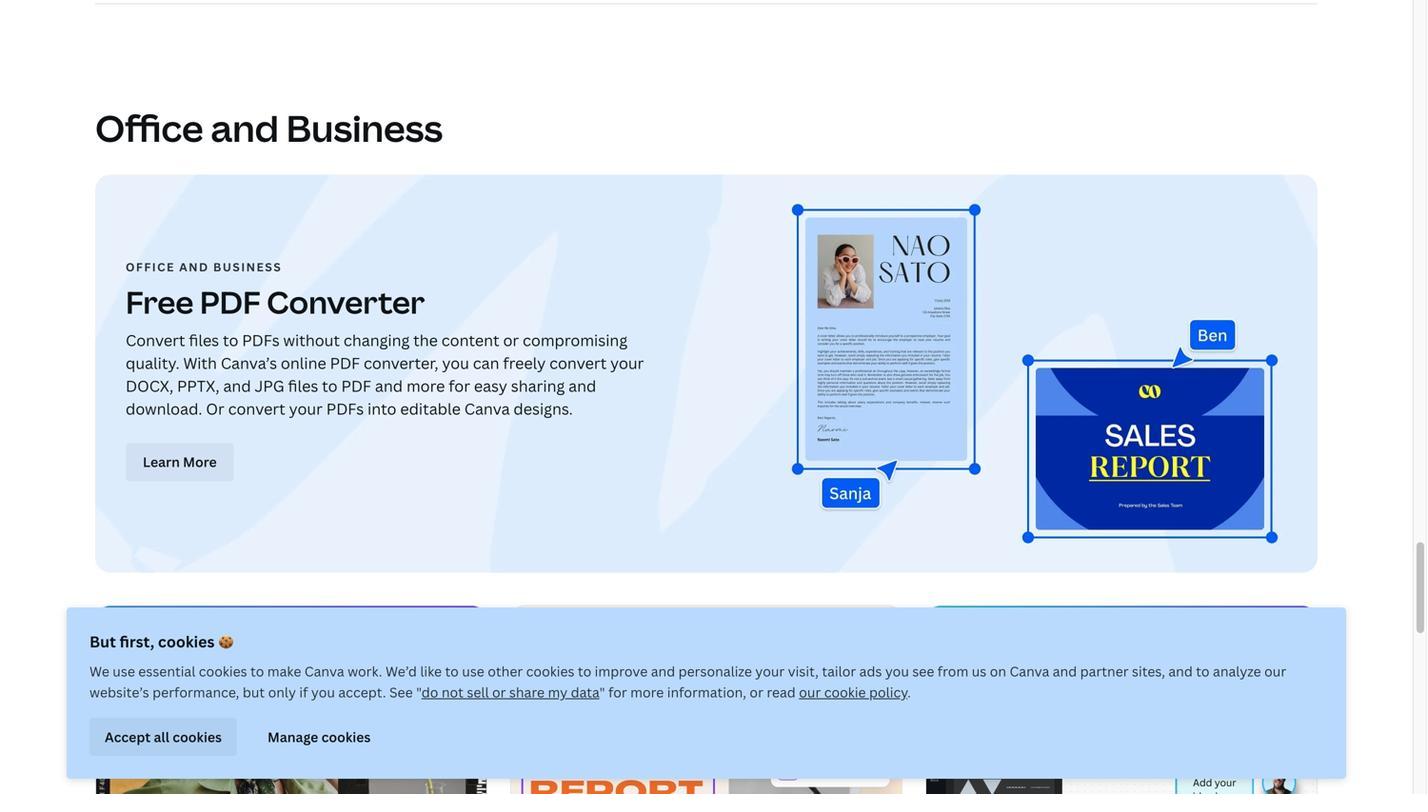 Task type: locate. For each thing, give the bounding box(es) containing it.
you up "policy" at bottom right
[[886, 662, 910, 681]]

0 vertical spatial for
[[449, 376, 471, 396]]

read
[[767, 683, 796, 702]]

2 vertical spatial pdf
[[341, 376, 372, 396]]

1 vertical spatial files
[[288, 376, 318, 396]]

0 horizontal spatial business
[[213, 259, 282, 275]]

1 horizontal spatial our
[[1265, 662, 1287, 681]]

1 " from the left
[[416, 683, 422, 702]]

your
[[611, 353, 644, 373], [289, 398, 323, 419], [756, 662, 785, 681]]

office
[[95, 103, 204, 152], [126, 259, 175, 275]]

or up the freely
[[503, 330, 519, 350]]

pdf to ppt tools image
[[512, 606, 902, 794]]

canva right on
[[1010, 662, 1050, 681]]

see
[[913, 662, 935, 681]]

more
[[407, 376, 445, 396], [631, 683, 664, 702]]

docx,
[[126, 376, 174, 396]]

cookies down the accept.
[[322, 728, 371, 746]]

free
[[126, 281, 194, 323]]

0 horizontal spatial our
[[799, 683, 821, 702]]

1 horizontal spatial "
[[600, 683, 605, 702]]

canva
[[465, 398, 510, 419], [305, 662, 344, 681], [1010, 662, 1050, 681]]

convert
[[550, 353, 607, 373], [228, 398, 286, 419]]

cookie
[[825, 683, 866, 702]]

my
[[548, 683, 568, 702]]

pdf up into
[[341, 376, 372, 396]]

1 use from the left
[[113, 662, 135, 681]]

0 horizontal spatial convert
[[228, 398, 286, 419]]

you down content
[[442, 353, 470, 373]]

your down compromising
[[611, 353, 644, 373]]

canva up if
[[305, 662, 344, 681]]

0 vertical spatial more
[[407, 376, 445, 396]]

our right "analyze"
[[1265, 662, 1287, 681]]

convert down compromising
[[550, 353, 607, 373]]

like
[[420, 662, 442, 681]]

use
[[113, 662, 135, 681], [462, 662, 485, 681]]

more down improve
[[631, 683, 664, 702]]

website's
[[90, 683, 149, 702]]

or for sell
[[750, 683, 764, 702]]

0 horizontal spatial pdfs
[[242, 330, 280, 350]]

2 horizontal spatial your
[[756, 662, 785, 681]]

cookies down 🍪
[[199, 662, 247, 681]]

0 horizontal spatial use
[[113, 662, 135, 681]]

to
[[223, 330, 239, 350], [322, 376, 338, 396], [251, 662, 264, 681], [445, 662, 459, 681], [578, 662, 592, 681], [1197, 662, 1210, 681]]

1 horizontal spatial you
[[442, 353, 470, 373]]

partner
[[1081, 662, 1129, 681]]

0 vertical spatial pdfs
[[242, 330, 280, 350]]

0 horizontal spatial your
[[289, 398, 323, 419]]

0 vertical spatial our
[[1265, 662, 1287, 681]]

not
[[442, 683, 464, 702]]

office and business
[[95, 103, 443, 152], [126, 259, 282, 275]]

to up canva's
[[223, 330, 239, 350]]

0 horizontal spatial you
[[311, 683, 335, 702]]

1 vertical spatial for
[[609, 683, 627, 702]]

2 vertical spatial your
[[756, 662, 785, 681]]

0 vertical spatial you
[[442, 353, 470, 373]]

but
[[243, 683, 265, 702]]

business
[[286, 103, 443, 152], [213, 259, 282, 275]]

sharing
[[511, 376, 565, 396]]

do not sell or share my data link
[[422, 683, 600, 702]]

or
[[503, 330, 519, 350], [492, 683, 506, 702], [750, 683, 764, 702]]

or left read
[[750, 683, 764, 702]]

information,
[[668, 683, 747, 702]]

work.
[[348, 662, 382, 681]]

1 vertical spatial our
[[799, 683, 821, 702]]

our down visit,
[[799, 683, 821, 702]]

cookies
[[158, 632, 215, 652], [199, 662, 247, 681], [526, 662, 575, 681], [173, 728, 222, 746], [322, 728, 371, 746]]

" down improve
[[600, 683, 605, 702]]

you
[[442, 353, 470, 373], [886, 662, 910, 681], [311, 683, 335, 702]]

for down improve
[[609, 683, 627, 702]]

your down online
[[289, 398, 323, 419]]

more up editable
[[407, 376, 445, 396]]

0 vertical spatial your
[[611, 353, 644, 373]]

more inside free pdf converter convert files to pdfs without changing the content or compromising quality. with canva's online pdf converter, you can freely convert your docx, pptx, and jpg files to pdf and more for easy sharing and download. or convert your pdfs into editable canva designs.
[[407, 376, 445, 396]]

your up read
[[756, 662, 785, 681]]

1 vertical spatial pdf
[[330, 353, 360, 373]]

0 vertical spatial business
[[286, 103, 443, 152]]

or inside free pdf converter convert files to pdfs without changing the content or compromising quality. with canva's online pdf converter, you can freely convert your docx, pptx, and jpg files to pdf and more for easy sharing and download. or convert your pdfs into editable canva designs.
[[503, 330, 519, 350]]

from
[[938, 662, 969, 681]]

" right see
[[416, 683, 422, 702]]

manage cookies
[[268, 728, 371, 746]]

1 vertical spatial office
[[126, 259, 175, 275]]

us
[[972, 662, 987, 681]]

files down online
[[288, 376, 318, 396]]

files up with
[[189, 330, 219, 350]]

2 vertical spatial you
[[311, 683, 335, 702]]

0 horizontal spatial "
[[416, 683, 422, 702]]

canva down easy on the top left of the page
[[465, 398, 510, 419]]

to down online
[[322, 376, 338, 396]]

0 vertical spatial files
[[189, 330, 219, 350]]

cookies right all
[[173, 728, 222, 746]]

1 horizontal spatial pdfs
[[327, 398, 364, 419]]

1 horizontal spatial use
[[462, 662, 485, 681]]

to left "analyze"
[[1197, 662, 1210, 681]]

compromising
[[523, 330, 628, 350]]

we use essential cookies to make canva work. we'd like to use other cookies to improve and personalize your visit, tailor ads you see from us on canva and partner sites, and to analyze our website's performance, but only if you accept. see "
[[90, 662, 1287, 702]]

tailor
[[822, 662, 857, 681]]

pdfs left into
[[327, 398, 364, 419]]

our
[[1265, 662, 1287, 681], [799, 683, 821, 702]]

converter
[[267, 281, 425, 323]]

pdf to jpg tools image
[[96, 606, 487, 794]]

1 vertical spatial your
[[289, 398, 323, 419]]

pdfs
[[242, 330, 280, 350], [327, 398, 364, 419]]

to up data
[[578, 662, 592, 681]]

manage
[[268, 728, 318, 746]]

0 horizontal spatial for
[[449, 376, 471, 396]]

pdfs up canva's
[[242, 330, 280, 350]]

freely
[[503, 353, 546, 373]]

0 vertical spatial office
[[95, 103, 204, 152]]

converter,
[[364, 353, 439, 373]]

0 horizontal spatial more
[[407, 376, 445, 396]]

"
[[416, 683, 422, 702], [600, 683, 605, 702]]

we
[[90, 662, 109, 681]]

use up the sell
[[462, 662, 485, 681]]

easy
[[474, 376, 508, 396]]

other
[[488, 662, 523, 681]]

use up website's
[[113, 662, 135, 681]]

you right if
[[311, 683, 335, 702]]

you inside free pdf converter convert files to pdfs without changing the content or compromising quality. with canva's online pdf converter, you can freely convert your docx, pptx, and jpg files to pdf and more for easy sharing and download. or convert your pdfs into editable canva designs.
[[442, 353, 470, 373]]

sell
[[467, 683, 489, 702]]

and
[[211, 103, 279, 152], [179, 259, 209, 275], [223, 376, 251, 396], [375, 376, 403, 396], [569, 376, 597, 396], [651, 662, 676, 681], [1053, 662, 1078, 681], [1169, 662, 1193, 681]]

the
[[414, 330, 438, 350]]

1 vertical spatial business
[[213, 259, 282, 275]]

1 vertical spatial you
[[886, 662, 910, 681]]

.
[[908, 683, 911, 702]]

performance,
[[153, 683, 239, 702]]

analyze
[[1214, 662, 1262, 681]]

files
[[189, 330, 219, 350], [288, 376, 318, 396]]

essential
[[138, 662, 196, 681]]

for inside free pdf converter convert files to pdfs without changing the content or compromising quality. with canva's online pdf converter, you can freely convert your docx, pptx, and jpg files to pdf and more for easy sharing and download. or convert your pdfs into editable canva designs.
[[449, 376, 471, 396]]

our inside we use essential cookies to make canva work. we'd like to use other cookies to improve and personalize your visit, tailor ads you see from us on canva and partner sites, and to analyze our website's performance, but only if you accept. see "
[[1265, 662, 1287, 681]]

pdf up canva's
[[200, 281, 261, 323]]

convert down jpg
[[228, 398, 286, 419]]

quality.
[[126, 353, 180, 373]]

your inside we use essential cookies to make canva work. we'd like to use other cookies to improve and personalize your visit, tailor ads you see from us on canva and partner sites, and to analyze our website's performance, but only if you accept. see "
[[756, 662, 785, 681]]

0 horizontal spatial files
[[189, 330, 219, 350]]

or for converter
[[503, 330, 519, 350]]

1 vertical spatial convert
[[228, 398, 286, 419]]

2 horizontal spatial canva
[[1010, 662, 1050, 681]]

for left easy on the top left of the page
[[449, 376, 471, 396]]

on
[[990, 662, 1007, 681]]

designs.
[[514, 398, 573, 419]]

1 vertical spatial more
[[631, 683, 664, 702]]

0 vertical spatial convert
[[550, 353, 607, 373]]

pdf
[[200, 281, 261, 323], [330, 353, 360, 373], [341, 376, 372, 396]]

0 vertical spatial pdf
[[200, 281, 261, 323]]

1 horizontal spatial canva
[[465, 398, 510, 419]]

pdf down 'changing'
[[330, 353, 360, 373]]

1 horizontal spatial your
[[611, 353, 644, 373]]

for
[[449, 376, 471, 396], [609, 683, 627, 702]]

1 vertical spatial pdfs
[[327, 398, 364, 419]]



Task type: describe. For each thing, give the bounding box(es) containing it.
canva's
[[221, 353, 277, 373]]

without
[[283, 330, 340, 350]]

to up but
[[251, 662, 264, 681]]

2 horizontal spatial you
[[886, 662, 910, 681]]

improve
[[595, 662, 648, 681]]

canva inside free pdf converter convert files to pdfs without changing the content or compromising quality. with canva's online pdf converter, you can freely convert your docx, pptx, and jpg files to pdf and more for easy sharing and download. or convert your pdfs into editable canva designs.
[[465, 398, 510, 419]]

🍪
[[218, 632, 234, 652]]

cookies up my
[[526, 662, 575, 681]]

sites,
[[1133, 662, 1166, 681]]

content
[[442, 330, 500, 350]]

or right the sell
[[492, 683, 506, 702]]

with
[[183, 353, 217, 373]]

1 horizontal spatial more
[[631, 683, 664, 702]]

cookies inside "button"
[[173, 728, 222, 746]]

cookies inside button
[[322, 728, 371, 746]]

if
[[299, 683, 308, 702]]

accept.
[[339, 683, 386, 702]]

changing
[[344, 330, 410, 350]]

1 horizontal spatial for
[[609, 683, 627, 702]]

pptx,
[[177, 376, 220, 396]]

0 horizontal spatial canva
[[305, 662, 344, 681]]

sticky notes feature image
[[927, 606, 1317, 794]]

ads
[[860, 662, 882, 681]]

download.
[[126, 398, 202, 419]]

our cookie policy link
[[799, 683, 908, 702]]

into
[[368, 398, 397, 419]]

visit,
[[788, 662, 819, 681]]

1 horizontal spatial business
[[286, 103, 443, 152]]

2 use from the left
[[462, 662, 485, 681]]

editable
[[400, 398, 461, 419]]

accept all cookies
[[105, 728, 222, 746]]

but first, cookies 🍪
[[90, 632, 234, 652]]

we'd
[[386, 662, 417, 681]]

data
[[571, 683, 600, 702]]

policy
[[870, 683, 908, 702]]

only
[[268, 683, 296, 702]]

can
[[473, 353, 500, 373]]

accept all cookies button
[[90, 718, 237, 756]]

do not sell or share my data " for more information, or read our cookie policy .
[[422, 683, 911, 702]]

2 " from the left
[[600, 683, 605, 702]]

jpg
[[255, 376, 284, 396]]

0 vertical spatial office and business
[[95, 103, 443, 152]]

share
[[510, 683, 545, 702]]

do
[[422, 683, 439, 702]]

first,
[[120, 632, 154, 652]]

1 horizontal spatial convert
[[550, 353, 607, 373]]

personalize
[[679, 662, 752, 681]]

or
[[206, 398, 225, 419]]

" inside we use essential cookies to make canva work. we'd like to use other cookies to improve and personalize your visit, tailor ads you see from us on canva and partner sites, and to analyze our website's performance, but only if you accept. see "
[[416, 683, 422, 702]]

cookies up essential
[[158, 632, 215, 652]]

free pdf converter convert files to pdfs without changing the content or compromising quality. with canva's online pdf converter, you can freely convert your docx, pptx, and jpg files to pdf and more for easy sharing and download. or convert your pdfs into editable canva designs.
[[126, 281, 644, 419]]

make
[[267, 662, 301, 681]]

convert
[[126, 330, 185, 350]]

accept
[[105, 728, 151, 746]]

see
[[390, 683, 413, 702]]

online
[[281, 353, 326, 373]]

but
[[90, 632, 116, 652]]

manage cookies button
[[252, 718, 386, 756]]

1 horizontal spatial files
[[288, 376, 318, 396]]

1 vertical spatial office and business
[[126, 259, 282, 275]]

all
[[154, 728, 170, 746]]

to right like
[[445, 662, 459, 681]]



Task type: vqa. For each thing, say whether or not it's contained in the screenshot.
canva assistant Icon
no



